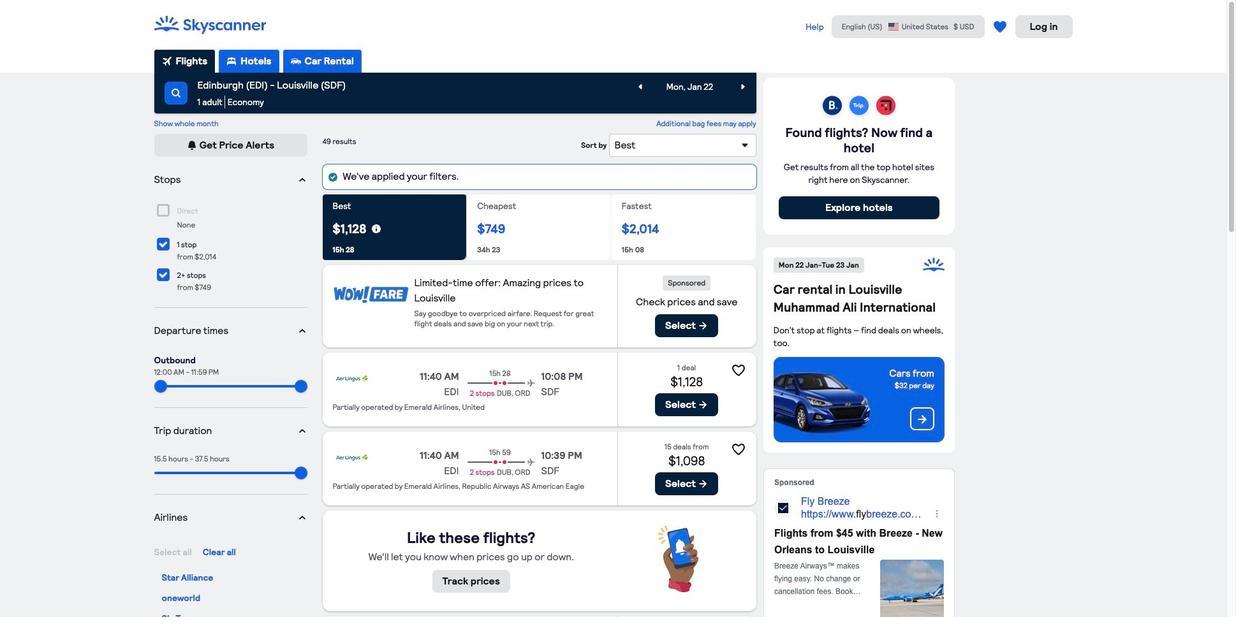 Task type: locate. For each thing, give the bounding box(es) containing it.
hotels.com image
[[873, 93, 900, 120]]

rtl support__mdkxy image right monday, january 22, 2024 'text box'
[[738, 82, 748, 92]]

0 vertical spatial aer lingus image
[[333, 370, 371, 389]]

rtl support__mdkxy image left monday, january 22, 2024 'text box'
[[635, 82, 646, 92]]

aer lingus image
[[333, 370, 371, 389], [333, 449, 371, 468]]

0 vertical spatial save flight from edinburgh to louisville muhammad ali international image
[[731, 363, 746, 378]]

0 vertical spatial flipped__yjyym image
[[297, 175, 307, 185]]

1 vertical spatial flipped__yjyym image
[[297, 426, 307, 436]]

0 vertical spatial flipped__yjyym image
[[297, 326, 307, 336]]

trip.com element
[[846, 93, 873, 120]]

2+ stops checkbox
[[157, 269, 169, 281]]

2 aer lingus image from the top
[[333, 449, 371, 468]]

rtl support__mdkxy image
[[171, 88, 181, 98]]

1 vertical spatial save flight from edinburgh to louisville muhammad ali international image
[[731, 442, 746, 458]]

1 aer lingus image from the top
[[333, 370, 371, 389]]

desktop__njgyo image
[[227, 56, 237, 66], [291, 56, 301, 66]]

Monday, January 22, 2024 text field
[[649, 75, 732, 98]]

rtl support__ywe2m image
[[187, 140, 197, 151], [699, 321, 709, 331], [699, 479, 709, 490]]

flipped__yjyym image
[[297, 175, 307, 185], [297, 426, 307, 436]]

2 desktop__njgyo image from the left
[[291, 56, 301, 66]]

us image
[[888, 22, 900, 31]]

0 horizontal spatial desktop__njgyo image
[[227, 56, 237, 66]]

save flight from edinburgh to louisville muhammad ali international image
[[731, 363, 746, 378], [731, 442, 746, 458]]

1 vertical spatial flipped__yjyym image
[[297, 513, 307, 523]]

1 vertical spatial aer lingus image
[[333, 449, 371, 468]]

aer lingus image for the bottommost rtl support__ywe2m image
[[333, 449, 371, 468]]

1 stop checkbox
[[157, 238, 169, 251]]

rtl support__mdkxy image
[[635, 82, 646, 92], [738, 82, 748, 92]]

2 vertical spatial rtl support__ywe2m image
[[699, 479, 709, 490]]

2 flipped__yjyym image from the top
[[297, 426, 307, 436]]

car rental in louisville muhammad ali international image
[[774, 365, 874, 440]]

1 horizontal spatial rtl support__mdkxy image
[[738, 82, 748, 92]]

trip.com image
[[846, 93, 873, 120]]

0 horizontal spatial rtl support__mdkxy image
[[635, 82, 646, 92]]

aer lingus image for rtl support__ywe2m icon
[[333, 370, 371, 389]]

flipped__yjyym image
[[297, 326, 307, 336], [297, 513, 307, 523]]

slider
[[154, 380, 167, 393], [295, 380, 307, 393], [295, 467, 307, 480]]

1 horizontal spatial desktop__njgyo image
[[291, 56, 301, 66]]

rtl support__zwuwn image
[[917, 414, 929, 426]]

None field
[[154, 73, 757, 114]]



Task type: describe. For each thing, give the bounding box(es) containing it.
1 save flight from edinburgh to louisville muhammad ali international image from the top
[[731, 363, 746, 378]]

hotels.com element
[[873, 93, 900, 120]]

0 vertical spatial rtl support__ywe2m image
[[187, 140, 197, 151]]

2 rtl support__mdkxy image from the left
[[738, 82, 748, 92]]

1 flipped__yjyym image from the top
[[297, 175, 307, 185]]

rtl support__ywe2m image
[[699, 400, 709, 410]]

1 rtl support__mdkxy image from the left
[[635, 82, 646, 92]]

1 vertical spatial rtl support__ywe2m image
[[699, 321, 709, 331]]

booking.com image
[[819, 93, 846, 120]]

1 flipped__yjyym image from the top
[[297, 326, 307, 336]]

2 save flight from edinburgh to louisville muhammad ali international image from the top
[[731, 442, 746, 458]]

booking.com element
[[819, 93, 846, 120]]

1 desktop__njgyo image from the left
[[227, 56, 237, 66]]

learn more image
[[372, 224, 382, 234]]

2 flipped__yjyym image from the top
[[297, 513, 307, 523]]

Direct checkbox
[[157, 204, 169, 217]]

active__n2u0z image
[[162, 56, 172, 66]]



Task type: vqa. For each thing, say whether or not it's contained in the screenshot.
rtl support__YWE2M image
yes



